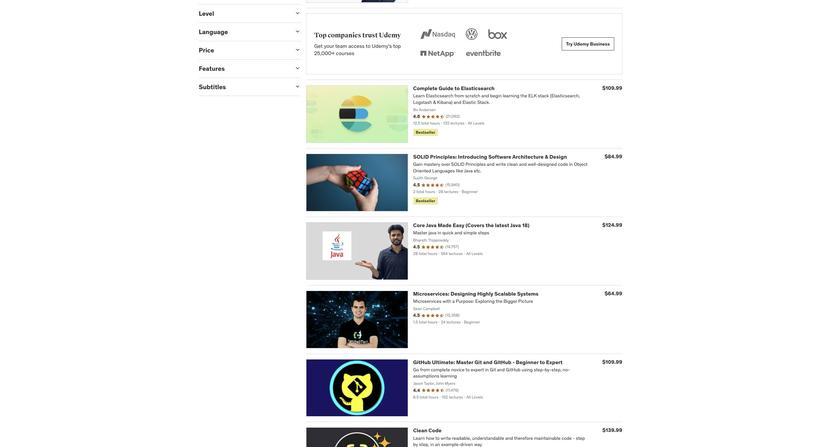 Task type: vqa. For each thing, say whether or not it's contained in the screenshot.
up
no



Task type: describe. For each thing, give the bounding box(es) containing it.
$109.99 for github ultimate: master git and github - beginner to expert
[[603, 359, 623, 365]]

small image for language
[[294, 28, 301, 35]]

18)
[[523, 222, 530, 229]]

companies
[[328, 31, 361, 39]]

git
[[475, 359, 482, 366]]

udemy inside top companies trust udemy get your team access to udemy's top 25,000+ courses
[[379, 31, 401, 39]]

elasticsearch
[[461, 85, 495, 92]]

1 horizontal spatial udemy
[[574, 41, 589, 47]]

small image for price
[[294, 47, 301, 53]]

volkswagen image
[[465, 27, 479, 41]]

introducing
[[458, 154, 488, 160]]

expert
[[547, 359, 563, 366]]

top
[[314, 31, 327, 39]]

get
[[314, 43, 323, 49]]

complete guide to elasticsearch link
[[413, 85, 495, 92]]

$124.99
[[603, 222, 623, 228]]

made
[[438, 222, 452, 229]]

easy
[[453, 222, 465, 229]]

$109.99 for complete guide to elasticsearch
[[603, 85, 623, 91]]

2 java from the left
[[511, 222, 521, 229]]

language button
[[199, 28, 289, 36]]

systems
[[518, 291, 539, 297]]

netapp image
[[419, 47, 457, 61]]

eventbrite image
[[465, 47, 503, 61]]

(covers
[[466, 222, 485, 229]]

price button
[[199, 46, 289, 54]]

clean code link
[[413, 428, 442, 434]]

subtitles button
[[199, 83, 289, 91]]

core java made easy (covers the latest java 18)
[[413, 222, 530, 229]]

level
[[199, 10, 214, 18]]

to for master
[[540, 359, 545, 366]]

microservices:
[[413, 291, 450, 297]]

nasdaq image
[[419, 27, 457, 41]]

features button
[[199, 65, 289, 72]]

language
[[199, 28, 228, 36]]

scalable
[[495, 291, 516, 297]]

guide
[[439, 85, 454, 92]]

solid
[[413, 154, 429, 160]]

&
[[545, 154, 549, 160]]

clean
[[413, 428, 428, 434]]

team
[[335, 43, 347, 49]]

master
[[457, 359, 474, 366]]



Task type: locate. For each thing, give the bounding box(es) containing it.
0 horizontal spatial java
[[426, 222, 437, 229]]

1 horizontal spatial to
[[455, 85, 460, 92]]

design
[[550, 154, 567, 160]]

try
[[567, 41, 573, 47]]

$64.99
[[605, 290, 623, 297]]

complete
[[413, 85, 438, 92]]

2 horizontal spatial to
[[540, 359, 545, 366]]

top companies trust udemy get your team access to udemy's top 25,000+ courses
[[314, 31, 401, 56]]

0 horizontal spatial to
[[366, 43, 371, 49]]

to inside top companies trust udemy get your team access to udemy's top 25,000+ courses
[[366, 43, 371, 49]]

1 java from the left
[[426, 222, 437, 229]]

small image for features
[[294, 65, 301, 71]]

level button
[[199, 10, 289, 18]]

subtitles
[[199, 83, 226, 91]]

udemy's
[[372, 43, 392, 49]]

code
[[429, 428, 442, 434]]

25,000+
[[314, 50, 335, 56]]

architecture
[[513, 154, 544, 160]]

1 vertical spatial $109.99
[[603, 359, 623, 365]]

2 $109.99 from the top
[[603, 359, 623, 365]]

the
[[486, 222, 494, 229]]

java
[[426, 222, 437, 229], [511, 222, 521, 229]]

2 small image from the top
[[294, 65, 301, 71]]

software
[[489, 154, 512, 160]]

core
[[413, 222, 425, 229]]

java left 18)
[[511, 222, 521, 229]]

try udemy business link
[[562, 37, 615, 51]]

0 vertical spatial small image
[[294, 28, 301, 35]]

2 small image from the top
[[294, 47, 301, 53]]

access
[[349, 43, 365, 49]]

0 horizontal spatial udemy
[[379, 31, 401, 39]]

principles:
[[430, 154, 457, 160]]

ultimate:
[[432, 359, 455, 366]]

your
[[324, 43, 334, 49]]

top
[[393, 43, 401, 49]]

complete guide to elasticsearch
[[413, 85, 495, 92]]

-
[[513, 359, 515, 366]]

0 vertical spatial udemy
[[379, 31, 401, 39]]

small image
[[294, 10, 301, 17], [294, 65, 301, 71], [294, 83, 301, 90]]

core java made easy (covers the latest java 18) link
[[413, 222, 530, 229]]

to for trust
[[366, 43, 371, 49]]

github left -
[[494, 359, 512, 366]]

highly
[[478, 291, 494, 297]]

2 github from the left
[[494, 359, 512, 366]]

microservices: designing highly scalable systems
[[413, 291, 539, 297]]

github ultimate: master git and github - beginner to expert
[[413, 359, 563, 366]]

clean code
[[413, 428, 442, 434]]

courses
[[336, 50, 355, 56]]

designing
[[451, 291, 477, 297]]

1 $109.99 from the top
[[603, 85, 623, 91]]

to left expert
[[540, 359, 545, 366]]

$84.99
[[605, 153, 623, 160]]

$139.99
[[603, 427, 623, 434]]

to right guide
[[455, 85, 460, 92]]

3 small image from the top
[[294, 83, 301, 90]]

microservices: designing highly scalable systems link
[[413, 291, 539, 297]]

small image for subtitles
[[294, 83, 301, 90]]

1 small image from the top
[[294, 10, 301, 17]]

github left ultimate:
[[413, 359, 431, 366]]

solid principles: introducing software architecture & design link
[[413, 154, 567, 160]]

small image
[[294, 28, 301, 35], [294, 47, 301, 53]]

2 vertical spatial small image
[[294, 83, 301, 90]]

beginner
[[516, 359, 539, 366]]

box image
[[487, 27, 509, 41]]

1 vertical spatial small image
[[294, 65, 301, 71]]

1 horizontal spatial github
[[494, 359, 512, 366]]

0 vertical spatial to
[[366, 43, 371, 49]]

solid principles: introducing software architecture & design
[[413, 154, 567, 160]]

github ultimate: master git and github - beginner to expert link
[[413, 359, 563, 366]]

$109.99
[[603, 85, 623, 91], [603, 359, 623, 365]]

try udemy business
[[567, 41, 610, 47]]

and
[[484, 359, 493, 366]]

udemy right try
[[574, 41, 589, 47]]

1 vertical spatial small image
[[294, 47, 301, 53]]

udemy up 'top'
[[379, 31, 401, 39]]

1 vertical spatial udemy
[[574, 41, 589, 47]]

1 github from the left
[[413, 359, 431, 366]]

1 vertical spatial to
[[455, 85, 460, 92]]

business
[[590, 41, 610, 47]]

2 vertical spatial to
[[540, 359, 545, 366]]

github
[[413, 359, 431, 366], [494, 359, 512, 366]]

0 vertical spatial $109.99
[[603, 85, 623, 91]]

features
[[199, 65, 225, 72]]

small image left top
[[294, 28, 301, 35]]

1 small image from the top
[[294, 28, 301, 35]]

to down trust
[[366, 43, 371, 49]]

1 horizontal spatial java
[[511, 222, 521, 229]]

udemy
[[379, 31, 401, 39], [574, 41, 589, 47]]

small image for level
[[294, 10, 301, 17]]

0 horizontal spatial github
[[413, 359, 431, 366]]

to
[[366, 43, 371, 49], [455, 85, 460, 92], [540, 359, 545, 366]]

0 vertical spatial small image
[[294, 10, 301, 17]]

java right the 'core'
[[426, 222, 437, 229]]

price
[[199, 46, 214, 54]]

trust
[[363, 31, 378, 39]]

small image left the get
[[294, 47, 301, 53]]

latest
[[495, 222, 510, 229]]



